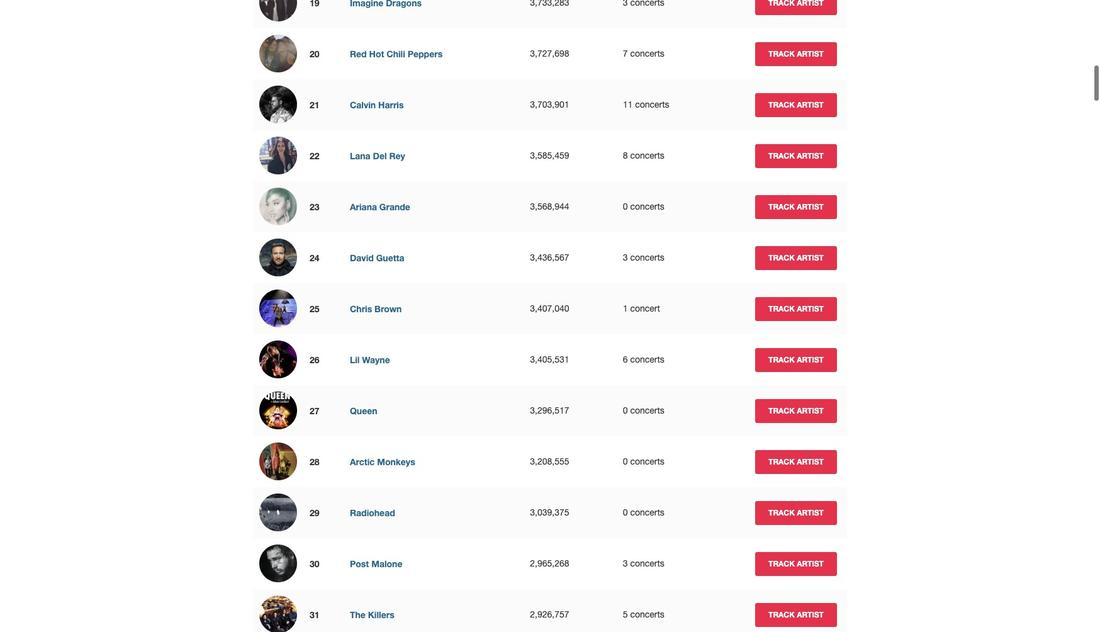 Task type: describe. For each thing, give the bounding box(es) containing it.
28
[[310, 456, 320, 467]]

red
[[350, 48, 367, 59]]

peppers
[[408, 48, 443, 59]]

7
[[623, 48, 628, 59]]

10 artist from the top
[[797, 508, 824, 517]]

11
[[623, 99, 633, 110]]

chili
[[387, 48, 405, 59]]

wayne
[[362, 354, 390, 365]]

track artist for brown
[[769, 304, 824, 313]]

track for wayne
[[769, 355, 795, 364]]

david
[[350, 252, 374, 263]]

3,568,944
[[530, 201, 569, 212]]

track artist for harris
[[769, 100, 824, 109]]

track artist button for monkeys
[[755, 450, 837, 474]]

track for monkeys
[[769, 457, 795, 466]]

lana
[[350, 150, 371, 161]]

2,926,757
[[530, 609, 569, 619]]

0 for queen
[[623, 405, 628, 415]]

3,585,459
[[530, 150, 569, 161]]

lil wayne
[[350, 354, 390, 365]]

3,407,040
[[530, 303, 569, 313]]

track artist for guetta
[[769, 253, 824, 262]]

ariana grande
[[350, 201, 410, 212]]

31
[[310, 609, 320, 620]]

the killers
[[350, 609, 394, 620]]

arctic monkeys link
[[350, 456, 415, 467]]

concerts for guetta
[[630, 252, 665, 262]]

10 track artist button from the top
[[755, 501, 837, 525]]

21
[[310, 99, 320, 110]]

track for brown
[[769, 304, 795, 313]]

radiohead link
[[350, 507, 395, 518]]

lil wayne link
[[350, 354, 390, 365]]

0 concerts for queen
[[623, 405, 665, 415]]

concerts for malone
[[630, 558, 665, 568]]

brown
[[375, 303, 402, 314]]

11 concerts
[[623, 99, 670, 110]]

monkeys
[[377, 456, 415, 467]]

3,405,531
[[530, 354, 569, 364]]

1 concert
[[623, 303, 660, 313]]

calvin
[[350, 99, 376, 110]]

artist for monkeys
[[797, 457, 824, 466]]

concerts for wayne
[[630, 354, 665, 364]]

track for guetta
[[769, 253, 795, 262]]

malone
[[372, 558, 403, 569]]

0 concerts for ariana grande
[[623, 201, 665, 212]]

track artist button for killers
[[755, 603, 837, 627]]

artist for grande
[[797, 202, 824, 211]]

grande
[[379, 201, 410, 212]]

3,039,375
[[530, 507, 569, 517]]

3 concerts for post malone
[[623, 558, 665, 568]]

red hot chili peppers link
[[350, 48, 443, 59]]

10 track from the top
[[769, 508, 795, 517]]

track artist button for malone
[[755, 552, 837, 576]]

concerts for killers
[[630, 609, 665, 619]]

track artist for del
[[769, 151, 824, 160]]

artist for harris
[[797, 100, 824, 109]]

8 track from the top
[[769, 406, 795, 415]]

3,436,567
[[530, 252, 569, 262]]

killers
[[368, 609, 394, 620]]

post
[[350, 558, 369, 569]]

6 concerts
[[623, 354, 665, 364]]

concerts for grande
[[630, 201, 665, 212]]

3,727,698
[[530, 48, 569, 59]]

20
[[310, 48, 320, 59]]

the
[[350, 609, 366, 620]]

6
[[623, 354, 628, 364]]

23
[[310, 201, 320, 212]]

concerts for hot
[[630, 48, 665, 59]]

track artist button for del
[[755, 144, 837, 168]]

track for malone
[[769, 559, 795, 568]]

track artist button for hot
[[755, 42, 837, 66]]

chris
[[350, 303, 372, 314]]

0 concerts for arctic monkeys
[[623, 456, 665, 466]]

track artist button for grande
[[755, 195, 837, 219]]

0 concerts for radiohead
[[623, 507, 665, 517]]

0 for radiohead
[[623, 507, 628, 517]]

david guetta
[[350, 252, 404, 263]]

25
[[310, 303, 320, 314]]

track artist for hot
[[769, 49, 824, 58]]

track artist for grande
[[769, 202, 824, 211]]

del
[[373, 150, 387, 161]]

3,703,901
[[530, 99, 569, 110]]

track artist for wayne
[[769, 355, 824, 364]]

track artist button for harris
[[755, 93, 837, 117]]

track for killers
[[769, 610, 795, 619]]

artist for hot
[[797, 49, 824, 58]]

hot
[[369, 48, 384, 59]]

artist for malone
[[797, 559, 824, 568]]



Task type: vqa. For each thing, say whether or not it's contained in the screenshot.
R&B link
no



Task type: locate. For each thing, give the bounding box(es) containing it.
3
[[623, 252, 628, 262], [623, 558, 628, 568]]

concerts for monkeys
[[630, 456, 665, 466]]

track artist button for wayne
[[755, 348, 837, 372]]

harris
[[378, 99, 404, 110]]

0
[[623, 201, 628, 212], [623, 405, 628, 415], [623, 456, 628, 466], [623, 507, 628, 517]]

1 3 from the top
[[623, 252, 628, 262]]

calvin harris link
[[350, 99, 404, 110]]

7 track from the top
[[769, 355, 795, 364]]

concert
[[630, 303, 660, 313]]

7 concerts
[[623, 48, 665, 59]]

3,208,555
[[530, 456, 569, 466]]

track for hot
[[769, 49, 795, 58]]

artist for guetta
[[797, 253, 824, 262]]

2 track artist button from the top
[[755, 93, 837, 117]]

track artist button
[[755, 42, 837, 66], [755, 93, 837, 117], [755, 144, 837, 168], [755, 195, 837, 219], [755, 246, 837, 270], [755, 297, 837, 321], [755, 348, 837, 372], [755, 399, 837, 423], [755, 450, 837, 474], [755, 501, 837, 525], [755, 552, 837, 576], [755, 603, 837, 627]]

post malone
[[350, 558, 403, 569]]

2 artist from the top
[[797, 100, 824, 109]]

5 artist from the top
[[797, 253, 824, 262]]

queen
[[350, 405, 377, 416]]

2 3 from the top
[[623, 558, 628, 568]]

ariana
[[350, 201, 377, 212]]

8 concerts
[[623, 150, 665, 161]]

3 up 1
[[623, 252, 628, 262]]

3 track artist button from the top
[[755, 144, 837, 168]]

1 track from the top
[[769, 49, 795, 58]]

5
[[623, 609, 628, 619]]

concerts for del
[[630, 150, 665, 161]]

arctic
[[350, 456, 375, 467]]

concerts for harris
[[635, 99, 670, 110]]

0 vertical spatial 3 concerts
[[623, 252, 665, 262]]

29
[[310, 507, 320, 518]]

3 concerts for david guetta
[[623, 252, 665, 262]]

8
[[623, 150, 628, 161]]

0 for arctic monkeys
[[623, 456, 628, 466]]

track artist for malone
[[769, 559, 824, 568]]

11 track artist button from the top
[[755, 552, 837, 576]]

red hot chili peppers
[[350, 48, 443, 59]]

chris brown
[[350, 303, 402, 314]]

5 track from the top
[[769, 253, 795, 262]]

track artist button for brown
[[755, 297, 837, 321]]

track artist for monkeys
[[769, 457, 824, 466]]

6 artist from the top
[[797, 304, 824, 313]]

1 0 from the top
[[623, 201, 628, 212]]

1 artist from the top
[[797, 49, 824, 58]]

11 artist from the top
[[797, 559, 824, 568]]

artist for killers
[[797, 610, 824, 619]]

5 track artist from the top
[[769, 253, 824, 262]]

2 track artist from the top
[[769, 100, 824, 109]]

6 track artist from the top
[[769, 304, 824, 313]]

track artist
[[769, 49, 824, 58], [769, 100, 824, 109], [769, 151, 824, 160], [769, 202, 824, 211], [769, 253, 824, 262], [769, 304, 824, 313], [769, 355, 824, 364], [769, 406, 824, 415], [769, 457, 824, 466], [769, 508, 824, 517], [769, 559, 824, 568], [769, 610, 824, 619]]

3 concerts up the 5 concerts
[[623, 558, 665, 568]]

2 0 concerts from the top
[[623, 405, 665, 415]]

11 track artist from the top
[[769, 559, 824, 568]]

rey
[[389, 150, 405, 161]]

1 track artist from the top
[[769, 49, 824, 58]]

12 track artist from the top
[[769, 610, 824, 619]]

track
[[769, 49, 795, 58], [769, 100, 795, 109], [769, 151, 795, 160], [769, 202, 795, 211], [769, 253, 795, 262], [769, 304, 795, 313], [769, 355, 795, 364], [769, 406, 795, 415], [769, 457, 795, 466], [769, 508, 795, 517], [769, 559, 795, 568], [769, 610, 795, 619]]

1
[[623, 303, 628, 313]]

artist for del
[[797, 151, 824, 160]]

12 artist from the top
[[797, 610, 824, 619]]

3 for david guetta
[[623, 252, 628, 262]]

0 concerts
[[623, 201, 665, 212], [623, 405, 665, 415], [623, 456, 665, 466], [623, 507, 665, 517]]

post malone link
[[350, 558, 403, 569]]

queen link
[[350, 405, 377, 416]]

2,965,268
[[530, 558, 569, 568]]

9 track artist from the top
[[769, 457, 824, 466]]

track for harris
[[769, 100, 795, 109]]

3 concerts up concert
[[623, 252, 665, 262]]

3,296,517
[[530, 405, 569, 415]]

8 artist from the top
[[797, 406, 824, 415]]

2 3 concerts from the top
[[623, 558, 665, 568]]

7 track artist button from the top
[[755, 348, 837, 372]]

4 track from the top
[[769, 202, 795, 211]]

5 track artist button from the top
[[755, 246, 837, 270]]

11 track from the top
[[769, 559, 795, 568]]

1 vertical spatial 3
[[623, 558, 628, 568]]

track artist for killers
[[769, 610, 824, 619]]

2 track from the top
[[769, 100, 795, 109]]

2 0 from the top
[[623, 405, 628, 415]]

3 track artist from the top
[[769, 151, 824, 160]]

9 artist from the top
[[797, 457, 824, 466]]

track for del
[[769, 151, 795, 160]]

30
[[310, 558, 320, 569]]

1 0 concerts from the top
[[623, 201, 665, 212]]

0 vertical spatial 3
[[623, 252, 628, 262]]

27
[[310, 405, 320, 416]]

12 track from the top
[[769, 610, 795, 619]]

7 track artist from the top
[[769, 355, 824, 364]]

1 vertical spatial 3 concerts
[[623, 558, 665, 568]]

the killers link
[[350, 609, 394, 620]]

5 concerts
[[623, 609, 665, 619]]

3 for post malone
[[623, 558, 628, 568]]

lana del rey
[[350, 150, 405, 161]]

4 track artist button from the top
[[755, 195, 837, 219]]

4 track artist from the top
[[769, 202, 824, 211]]

8 track artist from the top
[[769, 406, 824, 415]]

4 0 concerts from the top
[[623, 507, 665, 517]]

6 track artist button from the top
[[755, 297, 837, 321]]

7 artist from the top
[[797, 355, 824, 364]]

track for grande
[[769, 202, 795, 211]]

3 0 concerts from the top
[[623, 456, 665, 466]]

3 artist from the top
[[797, 151, 824, 160]]

9 track artist button from the top
[[755, 450, 837, 474]]

0 for ariana grande
[[623, 201, 628, 212]]

radiohead
[[350, 507, 395, 518]]

8 track artist button from the top
[[755, 399, 837, 423]]

artist for brown
[[797, 304, 824, 313]]

3 concerts
[[623, 252, 665, 262], [623, 558, 665, 568]]

1 track artist button from the top
[[755, 42, 837, 66]]

lil
[[350, 354, 360, 365]]

calvin harris
[[350, 99, 404, 110]]

track artist button for guetta
[[755, 246, 837, 270]]

6 track from the top
[[769, 304, 795, 313]]

10 track artist from the top
[[769, 508, 824, 517]]

1 3 concerts from the top
[[623, 252, 665, 262]]

ariana grande link
[[350, 201, 410, 212]]

chris brown link
[[350, 303, 402, 314]]

arctic monkeys
[[350, 456, 415, 467]]

guetta
[[376, 252, 404, 263]]

artist
[[797, 49, 824, 58], [797, 100, 824, 109], [797, 151, 824, 160], [797, 202, 824, 211], [797, 253, 824, 262], [797, 304, 824, 313], [797, 355, 824, 364], [797, 406, 824, 415], [797, 457, 824, 466], [797, 508, 824, 517], [797, 559, 824, 568], [797, 610, 824, 619]]

3 track from the top
[[769, 151, 795, 160]]

9 track from the top
[[769, 457, 795, 466]]

24
[[310, 252, 320, 263]]

4 0 from the top
[[623, 507, 628, 517]]

artist for wayne
[[797, 355, 824, 364]]

concerts
[[630, 48, 665, 59], [635, 99, 670, 110], [630, 150, 665, 161], [630, 201, 665, 212], [630, 252, 665, 262], [630, 354, 665, 364], [630, 405, 665, 415], [630, 456, 665, 466], [630, 507, 665, 517], [630, 558, 665, 568], [630, 609, 665, 619]]

26
[[310, 354, 320, 365]]

lana del rey link
[[350, 150, 405, 161]]

david guetta link
[[350, 252, 404, 263]]

22
[[310, 150, 320, 161]]

3 0 from the top
[[623, 456, 628, 466]]

4 artist from the top
[[797, 202, 824, 211]]

3 up 5
[[623, 558, 628, 568]]

12 track artist button from the top
[[755, 603, 837, 627]]



